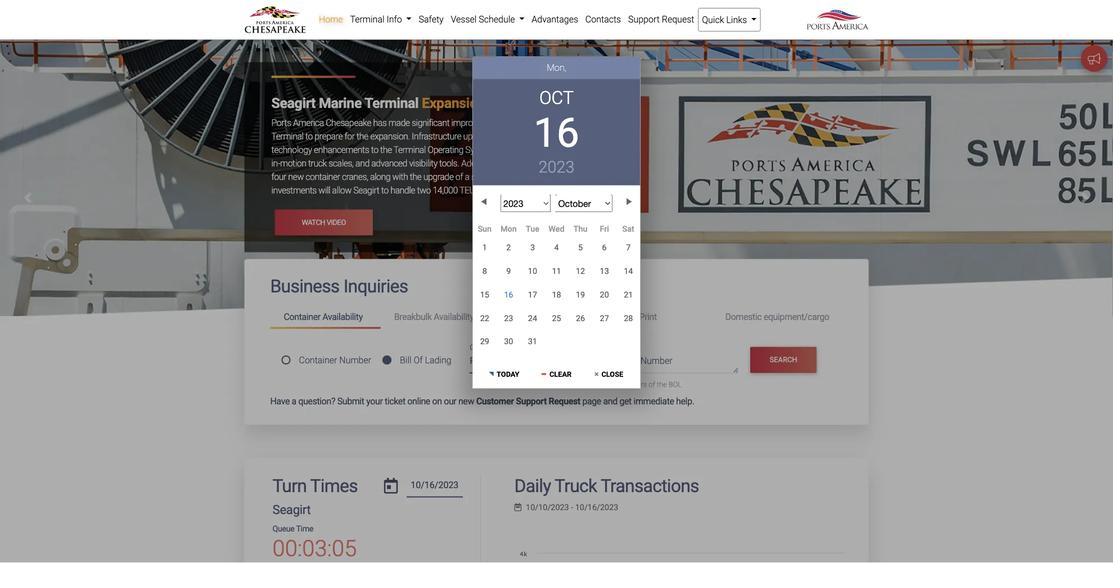 Task type: locate. For each thing, give the bounding box(es) containing it.
10/18/2023 cell
[[545, 283, 569, 306]]

terminal info
[[350, 14, 404, 24]]

24
[[528, 314, 537, 323]]

schedule
[[479, 14, 515, 24]]

seagirt up terminal
[[516, 118, 542, 128]]

marine up chesapeake at left top
[[319, 95, 362, 111]]

a up teu
[[465, 172, 470, 182]]

of up teu
[[456, 172, 463, 182]]

the down at
[[509, 131, 521, 142]]

11
[[552, 266, 561, 276]]

0 vertical spatial container
[[284, 311, 321, 322]]

advantages link
[[528, 8, 582, 30]]

business inquiries
[[270, 276, 408, 297]]

10/22/2023 cell
[[473, 307, 497, 330]]

10/11/2023 cell
[[545, 259, 569, 282]]

home
[[319, 14, 343, 24]]

availability left 22
[[434, 311, 474, 322]]

inquiries
[[344, 276, 408, 297]]

0 horizontal spatial a
[[292, 396, 296, 406]]

7
[[626, 243, 631, 252]]

a inside 16 "main content"
[[292, 396, 296, 406]]

0 vertical spatial investments
[[500, 158, 545, 169]]

lading right of
[[425, 355, 452, 366]]

the right off
[[596, 380, 606, 389]]

1 vertical spatial support
[[516, 396, 547, 406]]

1 vertical spatial marine
[[544, 118, 569, 128]]

truck
[[308, 158, 327, 169]]

turn times
[[273, 475, 358, 497]]

to up advanced
[[371, 145, 378, 155]]

seagirt
[[271, 95, 316, 111], [516, 118, 542, 128], [353, 185, 379, 196], [273, 502, 311, 517]]

lading up close
[[612, 355, 638, 366]]

0 horizontal spatial and
[[356, 158, 369, 169]]

1 horizontal spatial and
[[603, 396, 618, 406]]

10/14/2023 cell
[[617, 259, 640, 282]]

10/10/2023 cell
[[521, 259, 545, 282]]

0 horizontal spatial new
[[288, 172, 304, 182]]

0 vertical spatial support
[[628, 14, 660, 24]]

1
[[483, 243, 487, 252]]

expansion
[[422, 95, 485, 111]]

container
[[284, 311, 321, 322], [299, 355, 337, 366]]

10/23/2023 cell
[[497, 307, 521, 330]]

10/3/2023 cell
[[521, 236, 545, 259]]

breakbulk availability link
[[381, 306, 491, 327]]

0 vertical spatial marine
[[319, 95, 362, 111]]

first
[[608, 380, 620, 389]]

thu
[[574, 224, 588, 234]]

request down leave
[[549, 396, 580, 406]]

10/9/2023 cell
[[497, 259, 521, 282]]

domestic
[[725, 311, 762, 322]]

2 vertical spatial of
[[649, 380, 655, 389]]

23
[[504, 314, 513, 323]]

0 horizontal spatial marine
[[319, 95, 362, 111]]

10/10/2023
[[526, 503, 569, 512]]

0 vertical spatial of
[[456, 172, 463, 182]]

31
[[528, 337, 537, 346]]

page
[[582, 396, 601, 406]]

search
[[770, 356, 797, 364]]

include up weigh-
[[554, 131, 581, 142]]

vessel
[[451, 14, 477, 24]]

seagirt up queue
[[273, 502, 311, 517]]

two
[[417, 185, 431, 196]]

1 horizontal spatial a
[[465, 172, 470, 182]]

10/12/2023 cell
[[569, 259, 593, 282]]

support right contacts link
[[628, 14, 660, 24]]

booking/edo link
[[491, 306, 601, 327]]

mon
[[501, 224, 517, 234]]

number up submit
[[339, 355, 371, 366]]

1 horizontal spatial bill
[[588, 355, 599, 366]]

grid
[[473, 224, 640, 353]]

today
[[497, 370, 519, 379]]

request left quick
[[662, 14, 694, 24]]

10/31/2023 cell
[[521, 330, 545, 353]]

8
[[483, 266, 487, 276]]

seagirt up ports
[[271, 95, 316, 111]]

time
[[296, 524, 313, 534]]

16 inside 10/16/2023 cell
[[504, 290, 513, 299]]

10/2/2023 cell
[[497, 236, 521, 259]]

on
[[432, 396, 442, 406]]

0 horizontal spatial investments
[[271, 185, 317, 196]]

marine up terminal
[[544, 118, 569, 128]]

breakbulk
[[394, 311, 432, 322]]

fri
[[600, 224, 609, 234]]

1 horizontal spatial 16
[[534, 109, 579, 157]]

and
[[356, 158, 369, 169], [603, 396, 618, 406]]

prepare
[[315, 131, 343, 142]]

terminal up technology
[[271, 131, 304, 142]]

1 horizontal spatial new
[[458, 396, 474, 406]]

0 vertical spatial and
[[356, 158, 369, 169]]

bill
[[400, 355, 412, 366], [588, 355, 599, 366]]

1 horizontal spatial of
[[602, 355, 610, 366]]

our
[[444, 396, 456, 406]]

1 vertical spatial a
[[292, 396, 296, 406]]

10/28/2023 cell
[[617, 307, 640, 330]]

1 vertical spatial new
[[458, 396, 474, 406]]

to down "along"
[[381, 185, 389, 196]]

terminal
[[522, 131, 553, 142]]

0 horizontal spatial support
[[516, 396, 547, 406]]

10/16/2023
[[575, 503, 618, 512]]

four
[[271, 172, 286, 182]]

in-
[[271, 158, 280, 169]]

your
[[366, 396, 383, 406]]

contacts link
[[582, 8, 625, 30]]

include up these
[[547, 158, 573, 169]]

1 availability from the left
[[323, 311, 363, 322]]

1 horizontal spatial marine
[[544, 118, 569, 128]]

1 horizontal spatial investments
[[500, 158, 545, 169]]

turn
[[273, 475, 307, 497]]

vessel schedule link
[[447, 8, 528, 30]]

0 vertical spatial a
[[465, 172, 470, 182]]

along
[[370, 172, 391, 182]]

4 down wed
[[554, 243, 559, 252]]

0 horizontal spatial of
[[456, 172, 463, 182]]

10/20/2023 cell
[[593, 283, 617, 306]]

number up bol
[[641, 355, 673, 366]]

of right letters
[[649, 380, 655, 389]]

container down business
[[284, 311, 321, 322]]

lading
[[425, 355, 452, 366], [612, 355, 638, 366]]

queue time 00:03:05
[[273, 524, 357, 562]]

the up advanced
[[380, 145, 392, 155]]

ports
[[271, 118, 291, 128]]

1 vertical spatial container
[[299, 355, 337, 366]]

0 horizontal spatial request
[[549, 396, 580, 406]]

watch video link
[[275, 209, 373, 236]]

10/25/2023 cell
[[545, 307, 569, 330]]

00:03:05
[[273, 536, 357, 562]]

new right our
[[458, 396, 474, 406]]

operating
[[428, 145, 463, 155]]

investments up the foot
[[500, 158, 545, 169]]

cranes,
[[342, 172, 368, 182]]

0 horizontal spatial 4
[[554, 243, 559, 252]]

made
[[389, 118, 410, 128]]

0 vertical spatial 16
[[534, 109, 579, 157]]

terminal
[[350, 14, 385, 24], [365, 95, 419, 111], [271, 131, 304, 142], [394, 145, 426, 155]]

investments
[[500, 158, 545, 169], [271, 185, 317, 196]]

significant
[[412, 118, 450, 128]]

1 horizontal spatial 4
[[622, 380, 626, 389]]

enter bill of lading number
[[565, 355, 673, 366]]

container up "question?"
[[299, 355, 337, 366]]

vessel schedule
[[451, 14, 517, 24]]

10/24/2023 cell
[[521, 307, 545, 330]]

availability down business inquiries
[[323, 311, 363, 322]]

1 vertical spatial 4
[[622, 380, 626, 389]]

10/13/2023 cell
[[593, 259, 617, 282]]

second
[[471, 172, 499, 182]]

1 vertical spatial 16
[[504, 290, 513, 299]]

0 horizontal spatial 16
[[504, 290, 513, 299]]

of up close
[[602, 355, 610, 366]]

bill right enter
[[588, 355, 599, 366]]

allow
[[332, 185, 351, 196]]

leave off the first 4 letters of the bol
[[565, 380, 682, 389]]

10/27/2023 cell
[[593, 307, 617, 330]]

the left bol
[[657, 380, 667, 389]]

oct
[[539, 87, 574, 108]]

1 horizontal spatial availability
[[434, 311, 474, 322]]

1 vertical spatial request
[[549, 396, 580, 406]]

4 right first
[[622, 380, 626, 389]]

at
[[507, 118, 514, 128]]

16 down 10/9/2023 cell
[[504, 290, 513, 299]]

scales,
[[329, 158, 354, 169]]

0 vertical spatial new
[[288, 172, 304, 182]]

technology
[[271, 145, 312, 155]]

has
[[373, 118, 387, 128]]

0 vertical spatial request
[[662, 14, 694, 24]]

a right have
[[292, 396, 296, 406]]

get
[[620, 396, 632, 406]]

0 vertical spatial 4
[[554, 243, 559, 252]]

online
[[407, 396, 430, 406]]

13
[[600, 266, 609, 276]]

truck
[[555, 475, 597, 497]]

10/6/2023 cell
[[593, 236, 617, 259]]

investments down four
[[271, 185, 317, 196]]

and left get
[[603, 396, 618, 406]]

1 vertical spatial investments
[[271, 185, 317, 196]]

2 availability from the left
[[434, 311, 474, 322]]

new
[[288, 172, 304, 182], [458, 396, 474, 406]]

ticket
[[385, 396, 405, 406]]

2 horizontal spatial of
[[649, 380, 655, 389]]

new down motion
[[288, 172, 304, 182]]

container
[[306, 172, 340, 182]]

grid containing sun
[[473, 224, 640, 353]]

support down "today"
[[516, 396, 547, 406]]

and up cranes,
[[356, 158, 369, 169]]

26
[[576, 314, 585, 323]]

close
[[602, 370, 623, 379]]

1 vertical spatial and
[[603, 396, 618, 406]]

to down america
[[305, 131, 313, 142]]

bill left of
[[400, 355, 412, 366]]

terminal up made
[[365, 95, 419, 111]]

0 horizontal spatial availability
[[323, 311, 363, 322]]

-
[[571, 503, 573, 512]]

16 up 2023 on the top
[[534, 109, 579, 157]]



Task type: vqa. For each thing, say whether or not it's contained in the screenshot.
'wide;' within the seven (7) sumitomo post-panamax gantry cranes with an outreach of 18 containers wide; working height 110 ft. (36m), total hoist height 158 ft. (48.2m), lift capacity under spreader 50 long tons (50.8mt) and 60 long tons (60.9mt) with cargo hook.
no



Task type: describe. For each thing, give the bounding box(es) containing it.
expansion.
[[370, 131, 410, 142]]

mon,
[[547, 62, 566, 73]]

upgrades
[[463, 131, 498, 142]]

and inside ports america chesapeake has made significant improvements at seagirt marine terminal to                          prepare for the expansion. infrastructure upgrades to the terminal include technology                          enhancements to the terminal operating system (tos), improved weigh- in-motion truck scales,                          and advanced visibility tools. additional investments include four new container cranes,                          along with the upgrade of a second 50-foot berth. these investments will allow seagirt                          to handle two 14,000 teu vessels simultaneously.
[[356, 158, 369, 169]]

quick
[[702, 14, 724, 25]]

chesapeake
[[326, 118, 371, 128]]

1 horizontal spatial support
[[628, 14, 660, 24]]

contacts
[[586, 14, 621, 24]]

16 main content
[[0, 0, 1113, 563]]

1 horizontal spatial request
[[662, 14, 694, 24]]

have a question? submit your ticket online on our new customer support request page and get immediate help.
[[270, 396, 694, 406]]

50-
[[500, 172, 512, 182]]

customer
[[476, 396, 514, 406]]

5
[[578, 243, 583, 252]]

links
[[726, 14, 747, 25]]

6
[[602, 243, 607, 252]]

upgrade
[[423, 172, 454, 182]]

improved
[[520, 145, 554, 155]]

the right the with
[[410, 172, 421, 182]]

10/21/2023 cell
[[617, 283, 640, 306]]

immediate
[[634, 396, 674, 406]]

sun
[[478, 224, 492, 234]]

times
[[310, 475, 358, 497]]

18
[[552, 290, 561, 299]]

transactions
[[601, 475, 699, 497]]

terminal up visibility
[[394, 145, 426, 155]]

info
[[387, 14, 402, 24]]

1 horizontal spatial number
[[641, 355, 673, 366]]

marine inside ports america chesapeake has made significant improvements at seagirt marine terminal to                          prepare for the expansion. infrastructure upgrades to the terminal include technology                          enhancements to the terminal operating system (tos), improved weigh- in-motion truck scales,                          and advanced visibility tools. additional investments include four new container cranes,                          along with the upgrade of a second 50-foot berth. these investments will allow seagirt                          to handle two 14,000 teu vessels simultaneously.
[[544, 118, 569, 128]]

10/4/2023 cell
[[545, 236, 569, 259]]

calendar day image
[[384, 478, 398, 493]]

2023
[[539, 158, 575, 177]]

seagirt down cranes,
[[353, 185, 379, 196]]

20
[[600, 290, 609, 299]]

2
[[506, 243, 511, 252]]

container availability
[[284, 311, 363, 322]]

and inside 16 "main content"
[[603, 396, 618, 406]]

handle
[[390, 185, 415, 196]]

safety
[[419, 14, 444, 24]]

clear
[[550, 370, 572, 379]]

10/19/2023 cell
[[569, 283, 593, 306]]

1 vertical spatial of
[[602, 355, 610, 366]]

10/10/2023 - 10/16/2023
[[526, 503, 618, 512]]

container for container availability
[[284, 311, 321, 322]]

0 horizontal spatial number
[[339, 355, 371, 366]]

booking/edo
[[505, 311, 556, 322]]

1 horizontal spatial lading
[[612, 355, 638, 366]]

vessels
[[477, 185, 504, 196]]

terminal info link
[[347, 8, 415, 30]]

availability for breakbulk availability
[[434, 311, 474, 322]]

0 horizontal spatial bill
[[400, 355, 412, 366]]

support request link
[[625, 8, 698, 30]]

19
[[576, 290, 585, 299]]

10/1/2023 cell
[[473, 236, 497, 259]]

these
[[552, 172, 575, 182]]

breakbulk availability
[[394, 311, 474, 322]]

today button
[[478, 361, 530, 386]]

wed
[[549, 224, 565, 234]]

Pickup Date text field
[[470, 351, 548, 374]]

terminal left info
[[350, 14, 385, 24]]

eir reprint
[[615, 311, 657, 322]]

visibility
[[409, 158, 438, 169]]

0 vertical spatial include
[[554, 131, 581, 142]]

oct 16 2023
[[534, 87, 579, 177]]

28
[[624, 314, 633, 323]]

off
[[585, 380, 594, 389]]

grid inside 16 "main content"
[[473, 224, 640, 353]]

quick links link
[[698, 8, 761, 32]]

question?
[[298, 396, 335, 406]]

10/15/2023 cell
[[473, 283, 497, 306]]

12
[[576, 266, 585, 276]]

expansion image
[[0, 40, 1113, 520]]

10/5/2023 cell
[[569, 236, 593, 259]]

22
[[480, 314, 489, 323]]

14
[[624, 266, 633, 276]]

daily
[[514, 475, 551, 497]]

enhancements
[[314, 145, 369, 155]]

25
[[552, 314, 561, 323]]

10/8/2023 cell
[[473, 259, 497, 282]]

to up (tos),
[[500, 131, 507, 142]]

27
[[600, 314, 609, 323]]

bill of lading
[[400, 355, 452, 366]]

watch video
[[302, 218, 346, 227]]

search button
[[751, 347, 817, 373]]

america
[[293, 118, 324, 128]]

new inside ports america chesapeake has made significant improvements at seagirt marine terminal to                          prepare for the expansion. infrastructure upgrades to the terminal include technology                          enhancements to the terminal operating system (tos), improved weigh- in-motion truck scales,                          and advanced visibility tools. additional investments include four new container cranes,                          along with the upgrade of a second 50-foot berth. these investments will allow seagirt                          to handle two 14,000 teu vessels simultaneously.
[[288, 172, 304, 182]]

availability for container availability
[[323, 311, 363, 322]]

for
[[345, 131, 355, 142]]

10/30/2023 cell
[[497, 330, 521, 353]]

10/17/2023 cell
[[521, 283, 545, 306]]

support inside 16 "main content"
[[516, 396, 547, 406]]

21
[[624, 290, 633, 299]]

10
[[528, 266, 537, 276]]

a inside ports america chesapeake has made significant improvements at seagirt marine terminal to                          prepare for the expansion. infrastructure upgrades to the terminal include technology                          enhancements to the terminal operating system (tos), improved weigh- in-motion truck scales,                          and advanced visibility tools. additional investments include four new container cranes,                          along with the upgrade of a second 50-foot berth. these investments will allow seagirt                          to handle two 14,000 teu vessels simultaneously.
[[465, 172, 470, 182]]

29
[[480, 337, 489, 346]]

calendar week image
[[514, 503, 522, 512]]

foot
[[512, 172, 527, 182]]

10/7/2023 cell
[[617, 236, 640, 259]]

infrastructure
[[412, 131, 461, 142]]

10/16/2023 cell
[[497, 282, 521, 307]]

0 horizontal spatial lading
[[425, 355, 452, 366]]

of inside ports america chesapeake has made significant improvements at seagirt marine terminal to                          prepare for the expansion. infrastructure upgrades to the terminal include technology                          enhancements to the terminal operating system (tos), improved weigh- in-motion truck scales,                          and advanced visibility tools. additional investments include four new container cranes,                          along with the upgrade of a second 50-foot berth. these investments will allow seagirt                          to handle two 14,000 teu vessels simultaneously.
[[456, 172, 463, 182]]

1 vertical spatial include
[[547, 158, 573, 169]]

4 inside cell
[[554, 243, 559, 252]]

domestic equipment/cargo link
[[712, 306, 843, 327]]

Enter Bill of Lading Number text field
[[565, 354, 739, 373]]

equipment/cargo
[[764, 311, 829, 322]]

container for container number
[[299, 355, 337, 366]]

close button
[[583, 361, 635, 386]]

10/29/2023 cell
[[473, 330, 497, 353]]

ports america chesapeake has made significant improvements at seagirt marine terminal to                          prepare for the expansion. infrastructure upgrades to the terminal include technology                          enhancements to the terminal operating system (tos), improved weigh- in-motion truck scales,                          and advanced visibility tools. additional investments include four new container cranes,                          along with the upgrade of a second 50-foot berth. these investments will allow seagirt                          to handle two 14,000 teu vessels simultaneously.
[[271, 118, 581, 196]]

safety link
[[415, 8, 447, 30]]

quick links
[[702, 14, 749, 25]]

seagirt inside 16 "main content"
[[273, 502, 311, 517]]

home link
[[315, 8, 347, 30]]

request inside 16 "main content"
[[549, 396, 580, 406]]

simultaneously.
[[506, 185, 563, 196]]

customer support request link
[[476, 396, 580, 406]]

weigh-
[[556, 145, 580, 155]]

9
[[506, 266, 511, 276]]

bol
[[669, 380, 682, 389]]

the right for
[[357, 131, 368, 142]]

submit
[[337, 396, 364, 406]]

new inside 16 "main content"
[[458, 396, 474, 406]]

10/26/2023 cell
[[569, 307, 593, 330]]



